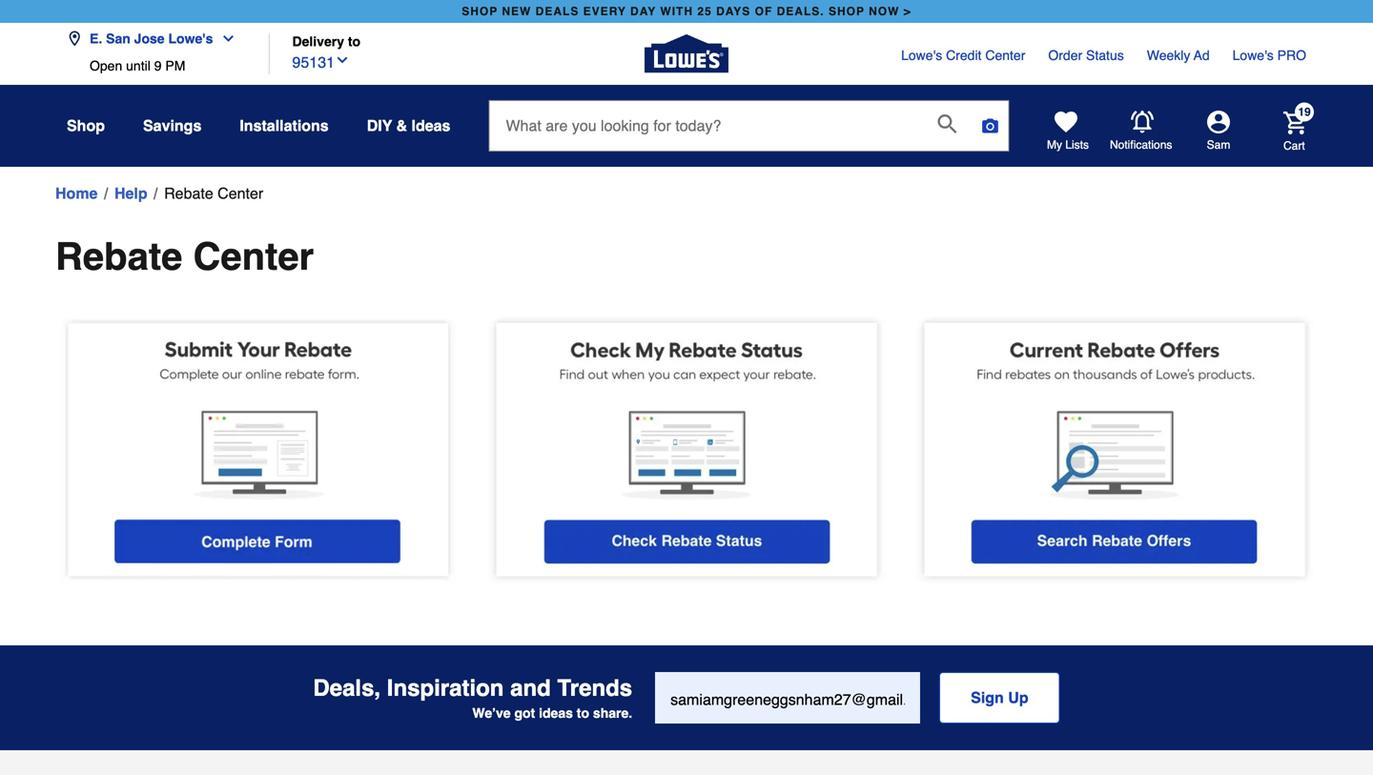 Task type: vqa. For each thing, say whether or not it's contained in the screenshot.
19
yes



Task type: describe. For each thing, give the bounding box(es) containing it.
camera image
[[981, 116, 1000, 135]]

savings
[[143, 117, 202, 134]]

diy
[[367, 117, 392, 134]]

lowe's credit center
[[901, 48, 1025, 63]]

lowe's home improvement cart image
[[1283, 111, 1306, 134]]

inspiration
[[387, 675, 504, 702]]

pm
[[165, 58, 185, 73]]

e.
[[90, 31, 102, 46]]

got
[[514, 705, 535, 721]]

open
[[90, 58, 122, 73]]

Search Query text field
[[490, 101, 923, 151]]

my lists link
[[1047, 111, 1089, 153]]

rebate center link
[[164, 182, 263, 205]]

1 vertical spatial rebate
[[55, 235, 182, 278]]

shop new deals every day with 25 days of deals. shop now >
[[462, 5, 911, 18]]

check my rebate status. find out when you can expect your rebate. check rebate status. image
[[488, 308, 886, 592]]

diy & ideas
[[367, 117, 451, 134]]

days
[[716, 5, 751, 18]]

95131
[[292, 53, 335, 71]]

ad
[[1194, 48, 1210, 63]]

every
[[583, 5, 626, 18]]

current rebate offers. find rebates on thousands of lowe's products. search rebate offers. image
[[916, 308, 1314, 592]]

we've
[[472, 705, 511, 721]]

status
[[1086, 48, 1124, 63]]

help link
[[114, 182, 147, 205]]

shop new deals every day with 25 days of deals. shop now > link
[[458, 0, 915, 23]]

rebate inside "rebate center" link
[[164, 185, 213, 202]]

deals, inspiration and trends we've got ideas to share.
[[313, 675, 632, 721]]

shop
[[67, 117, 105, 134]]

submit your rebate. complete our online rebate form. complete form. image
[[59, 308, 457, 592]]

installations button
[[240, 109, 329, 143]]

location image
[[67, 31, 82, 46]]

sign
[[971, 689, 1004, 707]]

now
[[869, 5, 900, 18]]

to inside deals, inspiration and trends we've got ideas to share.
[[577, 705, 589, 721]]

e. san jose lowe's
[[90, 31, 213, 46]]

lowe's home improvement logo image
[[645, 12, 729, 96]]

help
[[114, 185, 147, 202]]

trends
[[557, 675, 632, 702]]

2 shop from the left
[[829, 5, 865, 18]]

delivery
[[292, 34, 344, 49]]

25
[[697, 5, 712, 18]]

1 shop from the left
[[462, 5, 498, 18]]

weekly ad link
[[1147, 46, 1210, 65]]

0 horizontal spatial to
[[348, 34, 361, 49]]

pro
[[1277, 48, 1306, 63]]

order status link
[[1048, 46, 1124, 65]]

ideas
[[539, 705, 573, 721]]

19
[[1298, 105, 1311, 119]]

until
[[126, 58, 150, 73]]

lowe's for lowe's credit center
[[901, 48, 942, 63]]

my lists
[[1047, 138, 1089, 152]]



Task type: locate. For each thing, give the bounding box(es) containing it.
rebate down the help link
[[55, 235, 182, 278]]

installations
[[240, 117, 329, 134]]

lowe's pro
[[1233, 48, 1306, 63]]

ideas
[[411, 117, 451, 134]]

credit
[[946, 48, 982, 63]]

lowe's home improvement notification center image
[[1131, 111, 1154, 134]]

1 vertical spatial center
[[218, 185, 263, 202]]

lowe's credit center link
[[901, 46, 1025, 65]]

home
[[55, 185, 98, 202]]

shop
[[462, 5, 498, 18], [829, 5, 865, 18]]

deals
[[536, 5, 579, 18]]

my
[[1047, 138, 1062, 152]]

2 horizontal spatial lowe's
[[1233, 48, 1274, 63]]

0 vertical spatial rebate center
[[164, 185, 263, 202]]

lowe's pro link
[[1233, 46, 1306, 65]]

search image
[[938, 114, 957, 134]]

lowe's up pm
[[168, 31, 213, 46]]

share.
[[593, 705, 632, 721]]

open until 9 pm
[[90, 58, 185, 73]]

sam button
[[1173, 111, 1264, 153]]

2 vertical spatial center
[[193, 235, 314, 278]]

95131 button
[[292, 49, 350, 74]]

e. san jose lowe's button
[[67, 20, 244, 58]]

0 horizontal spatial shop
[[462, 5, 498, 18]]

lowe's
[[168, 31, 213, 46], [901, 48, 942, 63], [1233, 48, 1274, 63]]

san
[[106, 31, 130, 46]]

0 vertical spatial center
[[985, 48, 1025, 63]]

rebate right help
[[164, 185, 213, 202]]

sign up form
[[655, 672, 1060, 724]]

lowe's for lowe's pro
[[1233, 48, 1274, 63]]

lowe's left credit
[[901, 48, 942, 63]]

weekly ad
[[1147, 48, 1210, 63]]

9
[[154, 58, 162, 73]]

1 horizontal spatial to
[[577, 705, 589, 721]]

delivery to
[[292, 34, 361, 49]]

sam
[[1207, 138, 1230, 152]]

rebate
[[164, 185, 213, 202], [55, 235, 182, 278]]

chevron down image
[[213, 31, 236, 46]]

1 vertical spatial rebate center
[[55, 235, 314, 278]]

rebate center down "rebate center" link
[[55, 235, 314, 278]]

shop left now
[[829, 5, 865, 18]]

lowe's home improvement lists image
[[1055, 111, 1078, 133]]

1 vertical spatial to
[[577, 705, 589, 721]]

up
[[1008, 689, 1029, 707]]

of
[[755, 5, 773, 18]]

savings button
[[143, 109, 202, 143]]

0 vertical spatial to
[[348, 34, 361, 49]]

rebate center
[[164, 185, 263, 202], [55, 235, 314, 278]]

sign up
[[971, 689, 1029, 707]]

shop left new
[[462, 5, 498, 18]]

center right credit
[[985, 48, 1025, 63]]

to right ideas
[[577, 705, 589, 721]]

notifications
[[1110, 138, 1172, 152]]

rebate center down savings button
[[164, 185, 263, 202]]

1 horizontal spatial lowe's
[[901, 48, 942, 63]]

weekly
[[1147, 48, 1190, 63]]

home link
[[55, 182, 98, 205]]

deals,
[[313, 675, 381, 702]]

to up chevron down icon
[[348, 34, 361, 49]]

sign up button
[[939, 672, 1060, 724]]

and
[[510, 675, 551, 702]]

Email Address email field
[[655, 672, 920, 724]]

cart
[[1283, 139, 1305, 152]]

lists
[[1065, 138, 1089, 152]]

shop button
[[67, 109, 105, 143]]

day
[[630, 5, 656, 18]]

to
[[348, 34, 361, 49], [577, 705, 589, 721]]

>
[[904, 5, 911, 18]]

None search field
[[489, 100, 1009, 169]]

new
[[502, 5, 531, 18]]

center down installations button
[[218, 185, 263, 202]]

0 vertical spatial rebate
[[164, 185, 213, 202]]

1 horizontal spatial shop
[[829, 5, 865, 18]]

&
[[396, 117, 407, 134]]

center down "rebate center" link
[[193, 235, 314, 278]]

deals.
[[777, 5, 824, 18]]

diy & ideas button
[[367, 109, 451, 143]]

lowe's left pro
[[1233, 48, 1274, 63]]

center
[[985, 48, 1025, 63], [218, 185, 263, 202], [193, 235, 314, 278]]

jose
[[134, 31, 165, 46]]

order
[[1048, 48, 1082, 63]]

0 horizontal spatial lowe's
[[168, 31, 213, 46]]

lowe's inside button
[[168, 31, 213, 46]]

with
[[660, 5, 693, 18]]

chevron down image
[[335, 52, 350, 68]]

order status
[[1048, 48, 1124, 63]]



